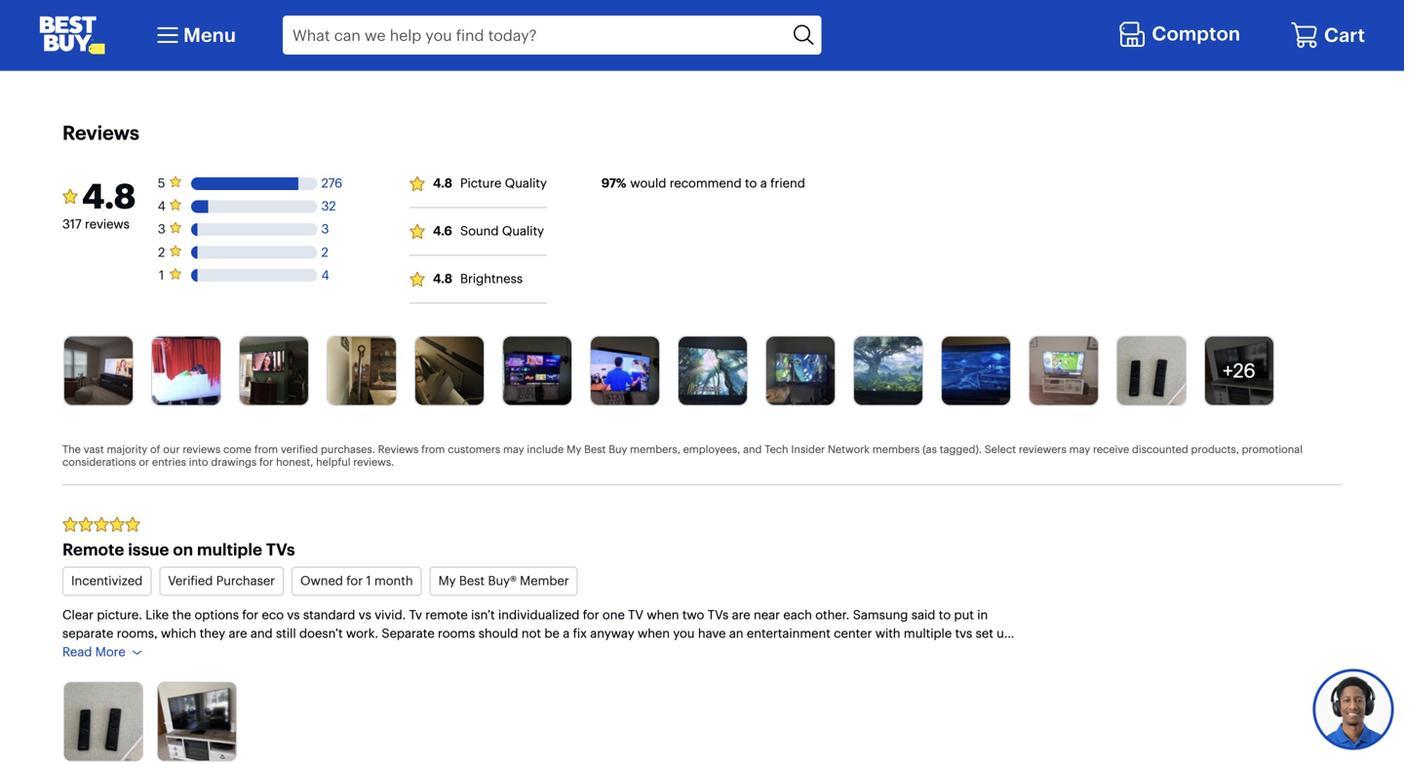 Task type: vqa. For each thing, say whether or not it's contained in the screenshot.
LIBRARY
no



Task type: describe. For each thing, give the bounding box(es) containing it.
one
[[603, 608, 625, 623]]

0 vertical spatial remote
[[426, 608, 468, 623]]

reviewers
[[1019, 443, 1067, 457]]

have
[[698, 626, 726, 642]]

issue
[[128, 540, 169, 560]]

reviews inside the vast majority of our reviews come from verified purchases. reviews from customers may include my best buy members, employees, and tech insider network members (as tagged). select reviewers may receive discounted products, promotional considerations or entries into drawings for honest, helpful reviews.
[[378, 443, 419, 457]]

sound
[[460, 223, 499, 239]]

owned for 1 month button
[[292, 567, 422, 596]]

317
[[62, 217, 82, 232]]

tv
[[409, 608, 422, 623]]

Type to search. Navigate forward to hear suggestions text field
[[283, 16, 788, 55]]

anyway
[[591, 626, 635, 642]]

from inside "clear picture. like the options for eco vs standard vs vivid. tv remote isn't individualized for one tv when two tvs are near each other. samsung said to put in separate rooms, which they are and still doesn't work. separate rooms should not be a fix anyway when you have an entertainment center with multiple tvs set up. no fix from samsung available except to use your phone remote or buy a general remote.  they need to fix this."
[[100, 645, 128, 660]]

entertainment
[[747, 626, 831, 642]]

need
[[627, 645, 656, 660]]

would
[[631, 176, 667, 191]]

1 horizontal spatial a
[[563, 626, 570, 642]]

1 add from the left
[[120, 33, 145, 49]]

the vast majority of our reviews come from verified purchases. reviews from customers may include my best buy members, employees, and tech insider network members (as tagged). select reviewers may receive discounted products, promotional considerations or entries into drawings for honest, helpful reviews.
[[62, 443, 1303, 469]]

add to cart button for $
[[334, 27, 451, 56]]

my inside 'dropdown button'
[[439, 574, 456, 589]]

clear picture. like the options for eco vs standard vs vivid. tv remote isn't individualized for one tv when two tvs are near each other. samsung said to put in separate rooms, which they are and still doesn't work. separate rooms should not be a fix anyway when you have an entertainment center with multiple tvs set up. no fix from samsung available except to use your phone remote or buy a general remote.  they need to fix this.
[[62, 608, 1019, 660]]

276
[[322, 176, 343, 191]]

drawings
[[211, 456, 257, 469]]

an
[[730, 626, 744, 642]]

set
[[976, 626, 994, 642]]

into
[[189, 456, 208, 469]]

9 customer provided image, click to load a larger version image from the left
[[767, 337, 835, 405]]

buy
[[609, 443, 628, 457]]

reviews.
[[353, 456, 394, 469]]

remote issue on multiple tvs
[[62, 540, 295, 560]]

multiple inside "clear picture. like the options for eco vs standard vs vivid. tv remote isn't individualized for one tv when two tvs are near each other. samsung said to put in separate rooms, which they are and still doesn't work. separate rooms should not be a fix anyway when you have an entertainment center with multiple tvs set up. no fix from samsung available except to use your phone remote or buy a general remote.  they need to fix this."
[[904, 626, 952, 642]]

cart inside cart link
[[1325, 23, 1366, 47]]

menu
[[183, 23, 236, 47]]

buy
[[459, 645, 481, 660]]

tvs inside "clear picture. like the options for eco vs standard vs vivid. tv remote isn't individualized for one tv when two tvs are near each other. samsung said to put in separate rooms, which they are and still doesn't work. separate rooms should not be a fix anyway when you have an entertainment center with multiple tvs set up. no fix from samsung available except to use your phone remote or buy a general remote.  they need to fix this."
[[708, 608, 729, 623]]

best buy help human beacon image
[[1313, 669, 1396, 752]]

verified
[[168, 574, 213, 589]]

1 horizontal spatial from
[[254, 443, 278, 457]]

1 vertical spatial remote
[[398, 645, 440, 660]]

3 add to cart from the left
[[1127, 33, 1197, 49]]

0 horizontal spatial fix
[[82, 645, 96, 660]]

near
[[754, 608, 780, 623]]

honest,
[[276, 456, 313, 469]]

considerations
[[62, 456, 136, 469]]

$ 2,799.99
[[593, 0, 658, 18]]

majority
[[107, 443, 147, 457]]

%
[[616, 176, 627, 191]]

1 horizontal spatial fix
[[573, 626, 587, 642]]

0 horizontal spatial samsung
[[131, 645, 186, 660]]

they
[[595, 645, 623, 660]]

recommend
[[670, 176, 742, 191]]

4 customer provided image, click to load a larger version image from the left
[[328, 337, 396, 405]]

center
[[834, 626, 872, 642]]

picture
[[460, 176, 502, 191]]

quality for 4.8 picture quality
[[505, 176, 547, 191]]

1 horizontal spatial samsung
[[853, 608, 909, 623]]

2 add from the left
[[372, 33, 397, 49]]

which
[[161, 626, 196, 642]]

helpful
[[316, 456, 351, 469]]

entries
[[152, 456, 186, 469]]

8 customer provided image, click to load a larger version image from the left
[[679, 337, 747, 405]]

97
[[602, 176, 616, 191]]

for inside dropdown button
[[347, 574, 363, 589]]

5 customer provided image, click to load a larger version image from the left
[[416, 337, 484, 405]]

2 customer provided image, click to load a larger version image from the left
[[152, 337, 220, 405]]

2 customer provided, click to load a larger version image from the left
[[158, 683, 236, 761]]

7 customer provided image, click to load a larger version image from the left
[[591, 337, 659, 405]]

read more
[[62, 645, 126, 660]]

use
[[303, 645, 324, 660]]

vast
[[84, 443, 104, 457]]

members,
[[630, 443, 681, 457]]

1 horizontal spatial 4
[[322, 268, 329, 283]]

the
[[62, 443, 81, 457]]

2 vs from the left
[[359, 608, 372, 623]]

bestbuy.com image
[[39, 16, 105, 55]]

reviews inside the vast majority of our reviews come from verified purchases. reviews from customers may include my best buy members, employees, and tech insider network members (as tagged). select reviewers may receive discounted products, promotional considerations or entries into drawings for honest, helpful reviews.
[[183, 443, 221, 457]]

$ for 849.99
[[341, 0, 349, 18]]

1 customer provided image, click to load a larger version image from the left
[[64, 337, 133, 405]]

on
[[173, 540, 193, 560]]

with
[[876, 626, 901, 642]]

0 horizontal spatial reviews
[[85, 217, 130, 232]]

1 3 from the left
[[158, 222, 165, 237]]

13 customer provided image, click to load a larger version image from the left
[[1118, 337, 1186, 405]]

2 2 from the left
[[322, 245, 328, 260]]

isn't
[[471, 608, 495, 623]]

my inside the vast majority of our reviews come from verified purchases. reviews from customers may include my best buy members, employees, and tech insider network members (as tagged). select reviewers may receive discounted products, promotional considerations or entries into drawings for honest, helpful reviews.
[[567, 443, 582, 457]]

like
[[146, 608, 169, 623]]

best inside the vast majority of our reviews come from verified purchases. reviews from customers may include my best buy members, employees, and tech insider network members (as tagged). select reviewers may receive discounted products, promotional considerations or entries into drawings for honest, helpful reviews.
[[584, 443, 606, 457]]

0 vertical spatial multiple
[[197, 540, 262, 560]]

be
[[545, 626, 560, 642]]

members
[[873, 443, 920, 457]]

and inside "clear picture. like the options for eco vs standard vs vivid. tv remote isn't individualized for one tv when two tvs are near each other. samsung said to put in separate rooms, which they are and still doesn't work. separate rooms should not be a fix anyway when you have an entertainment center with multiple tvs set up. no fix from samsung available except to use your phone remote or buy a general remote.  they need to fix this."
[[251, 626, 273, 642]]

compton button
[[1118, 17, 1246, 53]]

or inside "clear picture. like the options for eco vs standard vs vivid. tv remote isn't individualized for one tv when two tvs are near each other. samsung said to put in separate rooms, which they are and still doesn't work. separate rooms should not be a fix anyway when you have an entertainment center with multiple tvs set up. no fix from samsung available except to use your phone remote or buy a general remote.  they need to fix this."
[[444, 645, 456, 660]]

incentivized button
[[62, 567, 151, 596]]

customer provided image, click to load a larger version image inside +26 button
[[1206, 337, 1274, 405]]

my best buy® member
[[439, 574, 569, 589]]

3 customer provided image, click to load a larger version image from the left
[[240, 337, 308, 405]]

2 horizontal spatial fix
[[675, 645, 689, 660]]

you
[[673, 626, 695, 642]]

they
[[200, 626, 225, 642]]

insider
[[792, 443, 825, 457]]

4.8 for 4.8 brightness
[[433, 271, 453, 287]]

2,799.99
[[601, 0, 658, 18]]

0 horizontal spatial 1
[[159, 268, 164, 283]]

1 vertical spatial when
[[638, 626, 670, 642]]

for inside the vast majority of our reviews come from verified purchases. reviews from customers may include my best buy members, employees, and tech insider network members (as tagged). select reviewers may receive discounted products, promotional considerations or entries into drawings for honest, helpful reviews.
[[260, 456, 273, 469]]

2 may from the left
[[1070, 443, 1091, 457]]

compton
[[1153, 21, 1241, 45]]

4.8 brightness
[[433, 271, 523, 287]]

add to cart button for 2,299.99
[[1089, 27, 1206, 56]]

available
[[190, 645, 241, 660]]

rooms,
[[117, 626, 158, 642]]

your
[[327, 645, 354, 660]]

+26 button
[[1205, 336, 1275, 406]]

clear
[[62, 608, 94, 623]]

0 horizontal spatial reviews
[[62, 121, 139, 145]]

individualized
[[498, 608, 580, 623]]

1 2 from the left
[[158, 245, 165, 260]]

purchaser
[[216, 574, 275, 589]]

separate
[[62, 626, 113, 642]]

4.6
[[433, 223, 452, 239]]

0 horizontal spatial a
[[485, 645, 491, 660]]

1 customer provided, click to load a larger version image from the left
[[64, 683, 142, 761]]

2 add to cart from the left
[[372, 33, 442, 49]]

4.8 picture quality
[[433, 176, 547, 191]]

quality for 4.6 sound quality
[[502, 223, 544, 239]]

read
[[62, 645, 92, 660]]

buy®
[[488, 574, 517, 589]]

remote.
[[542, 645, 588, 660]]



Task type: locate. For each thing, give the bounding box(es) containing it.
1 horizontal spatial reviews
[[183, 443, 221, 457]]

+26
[[1224, 359, 1256, 383]]

customer provided image, click to load a larger version image up reviewers
[[1030, 337, 1098, 405]]

multiple up verified purchaser on the bottom of the page
[[197, 540, 262, 560]]

cart icon image
[[1291, 20, 1320, 50]]

samsung up with
[[853, 608, 909, 623]]

month
[[375, 574, 413, 589]]

1 horizontal spatial tvs
[[708, 608, 729, 623]]

1 horizontal spatial add to cart
[[372, 33, 442, 49]]

2
[[158, 245, 165, 260], [322, 245, 328, 260]]

customer provided image, click to load a larger version image up members
[[855, 337, 923, 405]]

verified
[[281, 443, 318, 457]]

not
[[522, 626, 541, 642]]

2 vertical spatial a
[[485, 645, 491, 660]]

tvs up have
[[708, 608, 729, 623]]

849.99
[[349, 0, 397, 18]]

customer provided image, click to load a larger version image
[[64, 337, 133, 405], [152, 337, 220, 405], [240, 337, 308, 405], [328, 337, 396, 405], [416, 337, 484, 405], [503, 337, 572, 405], [591, 337, 659, 405], [679, 337, 747, 405], [767, 337, 835, 405], [855, 337, 923, 405], [942, 337, 1011, 405], [1030, 337, 1098, 405], [1118, 337, 1186, 405], [1206, 337, 1274, 405]]

1 horizontal spatial add
[[372, 33, 397, 49]]

multiple
[[197, 540, 262, 560], [904, 626, 952, 642]]

0 vertical spatial my
[[567, 443, 582, 457]]

fix up remote.
[[573, 626, 587, 642]]

customer provided image, click to load a larger version image up our
[[152, 337, 220, 405]]

eco
[[262, 608, 284, 623]]

1 horizontal spatial 1
[[366, 574, 371, 589]]

customer provided image, click to load a larger version image up purchases.
[[328, 337, 396, 405]]

for left eco
[[242, 608, 259, 623]]

customer provided image, click to load a larger version image up discounted
[[1118, 337, 1186, 405]]

0 horizontal spatial add
[[120, 33, 145, 49]]

2 down 32
[[322, 245, 328, 260]]

a right the buy
[[485, 645, 491, 660]]

customer provided, click to load a larger version image
[[64, 683, 142, 761], [158, 683, 236, 761]]

vs up work.
[[359, 608, 372, 623]]

up.
[[997, 626, 1016, 642]]

general
[[495, 645, 539, 660]]

1 $ from the left
[[341, 0, 349, 18]]

add to cart button
[[82, 27, 200, 56], [334, 27, 451, 56], [1089, 27, 1206, 56]]

from left customers
[[422, 443, 445, 457]]

customer provided image, click to load a larger version image up insider
[[767, 337, 835, 405]]

tvs
[[956, 626, 973, 642]]

or down rooms
[[444, 645, 456, 660]]

products,
[[1192, 443, 1240, 457]]

6 customer provided image, click to load a larger version image from the left
[[503, 337, 572, 405]]

1 horizontal spatial vs
[[359, 608, 372, 623]]

doesn't
[[300, 626, 343, 642]]

0 horizontal spatial my
[[439, 574, 456, 589]]

1 vertical spatial and
[[251, 626, 273, 642]]

when right tv
[[647, 608, 679, 623]]

samsung down which
[[131, 645, 186, 660]]

promotional
[[1242, 443, 1303, 457]]

2,299.99
[[1104, 0, 1163, 18]]

0 horizontal spatial or
[[139, 456, 149, 469]]

samsung
[[853, 608, 909, 623], [131, 645, 186, 660]]

tv
[[628, 608, 644, 623]]

except
[[245, 645, 285, 660]]

4.8 for 4.8
[[82, 176, 136, 218]]

add down 2,299.99
[[1127, 33, 1152, 49]]

my up rooms
[[439, 574, 456, 589]]

0 horizontal spatial $
[[341, 0, 349, 18]]

tvs up the purchaser
[[266, 540, 295, 560]]

brightness
[[460, 271, 523, 287]]

cart link
[[1291, 20, 1366, 50]]

customer provided image, click to load a larger version image up buy
[[591, 337, 659, 405]]

1 vertical spatial reviews
[[378, 443, 419, 457]]

friend
[[771, 176, 806, 191]]

more
[[95, 645, 126, 660]]

said
[[912, 608, 936, 623]]

1 horizontal spatial may
[[1070, 443, 1091, 457]]

from down rooms,
[[100, 645, 128, 660]]

put
[[955, 608, 974, 623]]

add
[[120, 33, 145, 49], [372, 33, 397, 49], [1127, 33, 1152, 49]]

1 inside dropdown button
[[366, 574, 371, 589]]

$ 849.99
[[341, 0, 397, 18]]

1 horizontal spatial 3
[[322, 222, 329, 237]]

1 vertical spatial reviews
[[183, 443, 221, 457]]

0 vertical spatial samsung
[[853, 608, 909, 623]]

phone
[[357, 645, 395, 660]]

4.6 sound quality
[[433, 223, 544, 239]]

0 horizontal spatial best
[[459, 574, 485, 589]]

2 horizontal spatial from
[[422, 443, 445, 457]]

for right owned
[[347, 574, 363, 589]]

picture.
[[97, 608, 142, 623]]

and inside the vast majority of our reviews come from verified purchases. reviews from customers may include my best buy members, employees, and tech insider network members (as tagged). select reviewers may receive discounted products, promotional considerations or entries into drawings for honest, helpful reviews.
[[743, 443, 762, 457]]

work.
[[346, 626, 379, 642]]

1 horizontal spatial and
[[743, 443, 762, 457]]

1 horizontal spatial $
[[593, 0, 601, 18]]

0 vertical spatial or
[[139, 456, 149, 469]]

reviews right 317
[[85, 217, 130, 232]]

1 vertical spatial are
[[229, 626, 247, 642]]

remote down separate
[[398, 645, 440, 660]]

and left tech
[[743, 443, 762, 457]]

should
[[479, 626, 519, 642]]

best left buy
[[584, 443, 606, 457]]

$
[[341, 0, 349, 18], [593, 0, 601, 18]]

receive
[[1094, 443, 1130, 457]]

4.8 for 4.8 picture quality
[[433, 176, 453, 191]]

network
[[828, 443, 870, 457]]

0 vertical spatial tvs
[[266, 540, 295, 560]]

from right the come
[[254, 443, 278, 457]]

0 horizontal spatial 2
[[158, 245, 165, 260]]

fix down separate
[[82, 645, 96, 660]]

1 horizontal spatial or
[[444, 645, 456, 660]]

are up 'an'
[[732, 608, 751, 623]]

1 left month
[[366, 574, 371, 589]]

1 horizontal spatial reviews
[[378, 443, 419, 457]]

1 horizontal spatial 2
[[322, 245, 328, 260]]

1 vertical spatial tvs
[[708, 608, 729, 623]]

(as
[[923, 443, 937, 457]]

1 down '5'
[[159, 268, 164, 283]]

10 customer provided image, click to load a larger version image from the left
[[855, 337, 923, 405]]

3 add to cart button from the left
[[1089, 27, 1206, 56]]

1 vertical spatial or
[[444, 645, 456, 660]]

employees,
[[683, 443, 741, 457]]

customer provided image, click to load a larger version image up customers
[[416, 337, 484, 405]]

4.8
[[82, 176, 136, 218], [433, 176, 453, 191], [433, 271, 453, 287]]

no
[[62, 645, 79, 660]]

menu button
[[152, 20, 236, 51]]

each
[[784, 608, 812, 623]]

0 horizontal spatial are
[[229, 626, 247, 642]]

14 customer provided image, click to load a larger version image from the left
[[1206, 337, 1274, 405]]

1 vertical spatial samsung
[[131, 645, 186, 660]]

0 horizontal spatial 4
[[158, 199, 166, 214]]

two
[[683, 608, 705, 623]]

best left buy®
[[459, 574, 485, 589]]

0 vertical spatial a
[[761, 176, 767, 191]]

quality right sound
[[502, 223, 544, 239]]

0 horizontal spatial and
[[251, 626, 273, 642]]

the
[[172, 608, 191, 623]]

2 horizontal spatial add to cart
[[1127, 33, 1197, 49]]

when
[[647, 608, 679, 623], [638, 626, 670, 642]]

customer provided image, click to load a larger version image up products,
[[1206, 337, 1274, 405]]

2 down '5'
[[158, 245, 165, 260]]

0 vertical spatial are
[[732, 608, 751, 623]]

may
[[503, 443, 524, 457], [1070, 443, 1091, 457]]

for
[[260, 456, 273, 469], [347, 574, 363, 589], [242, 608, 259, 623], [583, 608, 600, 623]]

1 horizontal spatial customer provided, click to load a larger version image
[[158, 683, 236, 761]]

1 horizontal spatial add to cart button
[[334, 27, 451, 56]]

2 3 from the left
[[322, 222, 329, 237]]

my best buy® member button
[[430, 567, 578, 596]]

customer provided image, click to load a larger version image up tagged).
[[942, 337, 1011, 405]]

0 vertical spatial and
[[743, 443, 762, 457]]

0 vertical spatial 1
[[159, 268, 164, 283]]

1 horizontal spatial best
[[584, 443, 606, 457]]

3 down 32
[[322, 222, 329, 237]]

2 horizontal spatial a
[[761, 176, 767, 191]]

1 vertical spatial 1
[[366, 574, 371, 589]]

1 may from the left
[[503, 443, 524, 457]]

1 horizontal spatial are
[[732, 608, 751, 623]]

customer provided, click to load a larger version image down available
[[158, 683, 236, 761]]

add to cart down 849.99
[[372, 33, 442, 49]]

still
[[276, 626, 296, 642]]

may left include
[[503, 443, 524, 457]]

reviews right our
[[183, 443, 221, 457]]

4.8 right 317
[[82, 176, 136, 218]]

2 horizontal spatial add
[[1127, 33, 1152, 49]]

multiple down said
[[904, 626, 952, 642]]

4.8 left the picture
[[433, 176, 453, 191]]

add to cart right bestbuy.com image on the top left
[[120, 33, 190, 49]]

4 down '5'
[[158, 199, 166, 214]]

when up need
[[638, 626, 670, 642]]

1 horizontal spatial multiple
[[904, 626, 952, 642]]

standard
[[303, 608, 355, 623]]

11 customer provided image, click to load a larger version image from the left
[[942, 337, 1011, 405]]

my right include
[[567, 443, 582, 457]]

2 $ from the left
[[593, 0, 601, 18]]

0 vertical spatial quality
[[505, 176, 547, 191]]

0 horizontal spatial 3
[[158, 222, 165, 237]]

0 horizontal spatial vs
[[287, 608, 300, 623]]

1 add to cart from the left
[[120, 33, 190, 49]]

0 horizontal spatial from
[[100, 645, 128, 660]]

0 horizontal spatial add to cart button
[[82, 27, 200, 56]]

customer provided image, click to load a larger version image up verified
[[240, 337, 308, 405]]

customer provided image, click to load a larger version image up include
[[503, 337, 572, 405]]

customers
[[448, 443, 501, 457]]

owned
[[300, 574, 343, 589]]

1 vertical spatial my
[[439, 574, 456, 589]]

add to cart down 2,299.99
[[1127, 33, 1197, 49]]

add down 849.99
[[372, 33, 397, 49]]

or left of
[[139, 456, 149, 469]]

reviews right purchases.
[[378, 443, 419, 457]]

fix down the you
[[675, 645, 689, 660]]

0 horizontal spatial customer provided, click to load a larger version image
[[64, 683, 142, 761]]

our
[[163, 443, 180, 457]]

best inside 'dropdown button'
[[459, 574, 485, 589]]

reviews
[[85, 217, 130, 232], [183, 443, 221, 457]]

this.
[[692, 645, 717, 660]]

customer provided image, click to load a larger version image up "vast" on the left of the page
[[64, 337, 133, 405]]

and up "except"
[[251, 626, 273, 642]]

1 vertical spatial 4
[[322, 268, 329, 283]]

add right bestbuy.com image on the top left
[[120, 33, 145, 49]]

vs up still
[[287, 608, 300, 623]]

0 horizontal spatial tvs
[[266, 540, 295, 560]]

1 vertical spatial multiple
[[904, 626, 952, 642]]

customer provided, click to load a larger version image down 'read more' button
[[64, 683, 142, 761]]

0 vertical spatial 4
[[158, 199, 166, 214]]

0 vertical spatial when
[[647, 608, 679, 623]]

3 down '5'
[[158, 222, 165, 237]]

1 horizontal spatial my
[[567, 443, 582, 457]]

97 % would recommend to a friend
[[602, 176, 806, 191]]

add to cart
[[120, 33, 190, 49], [372, 33, 442, 49], [1127, 33, 1197, 49]]

1 vertical spatial quality
[[502, 223, 544, 239]]

reviews up 317 reviews
[[62, 121, 139, 145]]

1 vertical spatial a
[[563, 626, 570, 642]]

2 add to cart button from the left
[[334, 27, 451, 56]]

3 add from the left
[[1127, 33, 1152, 49]]

$ for 2,799.99
[[593, 0, 601, 18]]

2 horizontal spatial add to cart button
[[1089, 27, 1206, 56]]

separate
[[382, 626, 435, 642]]

0 horizontal spatial may
[[503, 443, 524, 457]]

0 horizontal spatial multiple
[[197, 540, 262, 560]]

4.8 down the 4.6
[[433, 271, 453, 287]]

or inside the vast majority of our reviews come from verified purchases. reviews from customers may include my best buy members, employees, and tech insider network members (as tagged). select reviewers may receive discounted products, promotional considerations or entries into drawings for honest, helpful reviews.
[[139, 456, 149, 469]]

a left 'friend'
[[761, 176, 767, 191]]

may left receive
[[1070, 443, 1091, 457]]

are right they
[[229, 626, 247, 642]]

a right 'be'
[[563, 626, 570, 642]]

for left "honest,"
[[260, 456, 273, 469]]

remote
[[426, 608, 468, 623], [398, 645, 440, 660]]

0 vertical spatial reviews
[[85, 217, 130, 232]]

in
[[978, 608, 988, 623]]

12 customer provided image, click to load a larger version image from the left
[[1030, 337, 1098, 405]]

5
[[158, 176, 165, 191]]

purchases.
[[321, 443, 375, 457]]

32
[[322, 199, 336, 214]]

0 vertical spatial best
[[584, 443, 606, 457]]

customer provided image, click to load a larger version image up "employees,"
[[679, 337, 747, 405]]

for left the one
[[583, 608, 600, 623]]

quality right the picture
[[505, 176, 547, 191]]

tech
[[765, 443, 789, 457]]

1 vs from the left
[[287, 608, 300, 623]]

1 vertical spatial best
[[459, 574, 485, 589]]

cart
[[1325, 23, 1366, 47], [163, 33, 190, 49], [415, 33, 442, 49], [1170, 33, 1197, 49]]

1 add to cart button from the left
[[82, 27, 200, 56]]

come
[[223, 443, 252, 457]]

0 horizontal spatial add to cart
[[120, 33, 190, 49]]

0 vertical spatial reviews
[[62, 121, 139, 145]]

quality
[[505, 176, 547, 191], [502, 223, 544, 239]]

tagged).
[[940, 443, 982, 457]]

remote up rooms
[[426, 608, 468, 623]]

verified purchaser button
[[159, 567, 284, 596]]

member
[[520, 574, 569, 589]]

4 down 32
[[322, 268, 329, 283]]

discounted
[[1133, 443, 1189, 457]]

include
[[527, 443, 564, 457]]



